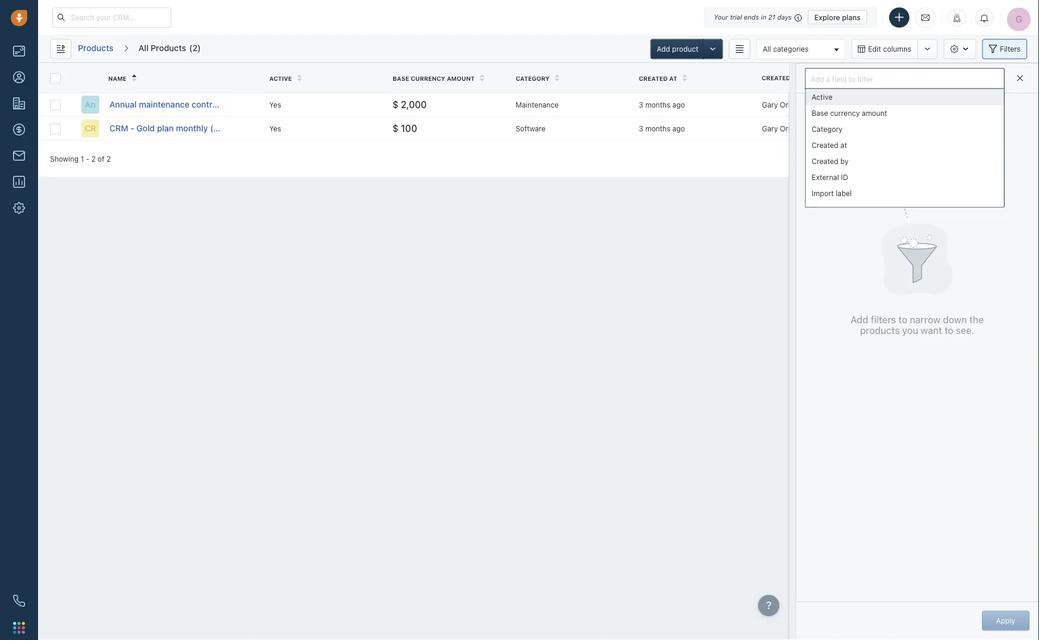 Task type: locate. For each thing, give the bounding box(es) containing it.
0 vertical spatial ago
[[673, 101, 685, 109]]

name down import
[[812, 205, 831, 214]]

maintenance
[[516, 101, 559, 109]]

1 vertical spatial 3
[[639, 124, 644, 133]]

1 vertical spatial active
[[812, 93, 833, 101]]

$ for $ 2,000
[[393, 99, 399, 110]]

1 vertical spatial (sample)
[[210, 123, 245, 133]]

1 gary from the top
[[762, 101, 778, 109]]

1 horizontal spatial base currency amount
[[812, 109, 887, 117]]

2 gary from the top
[[762, 124, 778, 133]]

2 horizontal spatial 2
[[192, 43, 198, 53]]

1 horizontal spatial products
[[151, 43, 186, 53]]

external
[[812, 173, 839, 181]]

0 vertical spatial 3 months ago
[[639, 101, 685, 109]]

base currency amount option
[[806, 105, 1004, 121]]

name
[[108, 75, 127, 82], [812, 205, 831, 214]]

2 vertical spatial add
[[851, 314, 869, 326]]

0 vertical spatial base
[[393, 75, 409, 82]]

gary
[[762, 101, 778, 109], [762, 124, 778, 133]]

0 vertical spatial currency
[[411, 75, 445, 82]]

all categories
[[763, 45, 809, 53]]

gold
[[136, 123, 155, 133]]

crm
[[110, 123, 128, 133]]

months
[[646, 101, 671, 109], [646, 124, 671, 133]]

orlando for $ 2,000
[[780, 101, 807, 109]]

1 horizontal spatial all
[[763, 45, 771, 53]]

0 horizontal spatial to
[[850, 74, 856, 82]]

months for 100
[[646, 124, 671, 133]]

$
[[393, 99, 399, 110], [393, 123, 399, 134]]

0 vertical spatial amount
[[447, 75, 475, 82]]

add left the product
[[657, 45, 670, 53]]

annual maintenance contract (sample) link
[[110, 99, 262, 111]]

2 horizontal spatial add
[[851, 314, 869, 326]]

0 vertical spatial gary
[[762, 101, 778, 109]]

explore
[[815, 13, 840, 21]]

edit columns button
[[852, 39, 918, 59]]

1 vertical spatial category
[[812, 125, 843, 133]]

Add a field to filter search field
[[808, 71, 1002, 88]]

1 horizontal spatial -
[[130, 123, 134, 133]]

category option
[[806, 121, 1004, 137]]

add product
[[657, 45, 699, 53]]

plan
[[157, 123, 174, 133]]

1 horizontal spatial active
[[812, 93, 833, 101]]

0 horizontal spatial amount
[[447, 75, 475, 82]]

0 vertical spatial base currency amount
[[393, 75, 475, 82]]

id
[[841, 173, 848, 181]]

1 horizontal spatial amount
[[862, 109, 887, 117]]

list box containing active
[[805, 88, 1005, 217]]

1 vertical spatial amount
[[862, 109, 887, 117]]

1 horizontal spatial base
[[812, 109, 828, 117]]

1 vertical spatial by
[[840, 157, 849, 165]]

0 vertical spatial yes
[[269, 101, 281, 109]]

category up external
[[812, 125, 843, 133]]

created at up external id
[[812, 141, 847, 149]]

1 ago from the top
[[673, 101, 685, 109]]

1 orlando from the top
[[780, 101, 807, 109]]

1 horizontal spatial name
[[812, 205, 831, 214]]

at up id
[[840, 141, 847, 149]]

base currency amount up 2,000
[[393, 75, 475, 82]]

amount
[[447, 75, 475, 82], [862, 109, 887, 117]]

0 horizontal spatial base
[[393, 75, 409, 82]]

1 vertical spatial base currency amount
[[812, 109, 887, 117]]

(sample)
[[227, 100, 262, 109], [210, 123, 245, 133]]

created by up external id
[[812, 157, 849, 165]]

1 vertical spatial created at
[[812, 141, 847, 149]]

$ left 2,000
[[393, 99, 399, 110]]

0 horizontal spatial at
[[669, 75, 677, 82]]

0 horizontal spatial products
[[78, 43, 114, 53]]

(
[[189, 43, 192, 53]]

0 horizontal spatial category
[[516, 75, 550, 82]]

1 vertical spatial add
[[812, 74, 825, 82]]

0 horizontal spatial add
[[657, 45, 670, 53]]

3 months ago for $ 100
[[639, 124, 685, 133]]

created at inside option
[[812, 141, 847, 149]]

at inside option
[[840, 141, 847, 149]]

(sample) down contract
[[210, 123, 245, 133]]

2 yes from the top
[[269, 124, 281, 133]]

all for all categories
[[763, 45, 771, 53]]

filter
[[858, 74, 874, 82]]

1 gary orlando from the top
[[762, 101, 807, 109]]

1 $ from the top
[[393, 99, 399, 110]]

all inside button
[[763, 45, 771, 53]]

1 vertical spatial $
[[393, 123, 399, 134]]

1 horizontal spatial at
[[840, 141, 847, 149]]

1 vertical spatial yes
[[269, 124, 281, 133]]

2 3 months ago from the top
[[639, 124, 685, 133]]

0 horizontal spatial base currency amount
[[393, 75, 475, 82]]

0 horizontal spatial name
[[108, 75, 127, 82]]

products left (
[[151, 43, 186, 53]]

2 left of
[[91, 155, 96, 163]]

1 horizontal spatial created by
[[812, 157, 849, 165]]

currency
[[411, 75, 445, 82], [830, 109, 860, 117]]

1 vertical spatial at
[[840, 141, 847, 149]]

1 months from the top
[[646, 101, 671, 109]]

created at down add product
[[639, 75, 677, 82]]

base down a
[[812, 109, 828, 117]]

1 vertical spatial created by
[[812, 157, 849, 165]]

annual maintenance contract (sample)
[[110, 100, 262, 109]]

active
[[269, 75, 292, 82], [812, 93, 833, 101]]

0 vertical spatial orlando
[[780, 101, 807, 109]]

1 3 from the top
[[639, 101, 644, 109]]

1 horizontal spatial currency
[[830, 109, 860, 117]]

2 ago from the top
[[673, 124, 685, 133]]

0 vertical spatial active
[[269, 75, 292, 82]]

ago
[[673, 101, 685, 109], [673, 124, 685, 133]]

created by down all categories
[[762, 74, 801, 81]]

1 horizontal spatial to
[[899, 314, 908, 326]]

edit columns
[[868, 45, 912, 53]]

-
[[130, 123, 134, 133], [86, 155, 89, 163]]

0 horizontal spatial created by
[[762, 74, 801, 81]]

created at
[[639, 75, 677, 82], [812, 141, 847, 149]]

1 horizontal spatial by
[[840, 157, 849, 165]]

add left a
[[812, 74, 825, 82]]

edit
[[868, 45, 881, 53]]

2,000
[[401, 99, 427, 110]]

name up annual
[[108, 75, 127, 82]]

products link
[[77, 39, 114, 59]]

1 horizontal spatial add
[[812, 74, 825, 82]]

by inside option
[[840, 157, 849, 165]]

to
[[850, 74, 856, 82], [899, 314, 908, 326], [945, 325, 954, 336]]

explore plans
[[815, 13, 861, 21]]

1 vertical spatial months
[[646, 124, 671, 133]]

0 vertical spatial 3
[[639, 101, 644, 109]]

your
[[714, 13, 728, 21]]

explore plans link
[[808, 10, 867, 24]]

add inside add filters to narrow down the products you want to see.
[[851, 314, 869, 326]]

crm - gold plan monthly (sample) link
[[110, 123, 245, 134]]

base currency amount
[[393, 75, 475, 82], [812, 109, 887, 117]]

yes for $ 2,000
[[269, 101, 281, 109]]

- right 1
[[86, 155, 89, 163]]

0 vertical spatial add
[[657, 45, 670, 53]]

1 vertical spatial -
[[86, 155, 89, 163]]

showing 1 - 2 of 2
[[50, 155, 111, 163]]

1 yes from the top
[[269, 101, 281, 109]]

2 3 from the top
[[639, 124, 644, 133]]

(sample) right contract
[[227, 100, 262, 109]]

1 vertical spatial ago
[[673, 124, 685, 133]]

0 vertical spatial by
[[793, 74, 801, 81]]

to inside dropdown button
[[850, 74, 856, 82]]

1 3 months ago from the top
[[639, 101, 685, 109]]

the
[[970, 314, 984, 326]]

2 $ from the top
[[393, 123, 399, 134]]

2 right of
[[106, 155, 111, 163]]

base up $ 2,000
[[393, 75, 409, 82]]

all down search your crm... text field
[[139, 43, 148, 53]]

0 vertical spatial months
[[646, 101, 671, 109]]

annual
[[110, 100, 137, 109]]

3 months ago
[[639, 101, 685, 109], [639, 124, 685, 133]]

list box
[[805, 88, 1005, 217]]

1 horizontal spatial 2
[[106, 155, 111, 163]]

2 gary orlando from the top
[[762, 124, 807, 133]]

base
[[393, 75, 409, 82], [812, 109, 828, 117]]

orlando
[[780, 101, 807, 109], [780, 124, 807, 133]]

plans
[[842, 13, 861, 21]]

base currency amount down add a field to filter
[[812, 109, 887, 117]]

phone image
[[13, 596, 25, 607]]

1 horizontal spatial created at
[[812, 141, 847, 149]]

- left gold at the left top of page
[[130, 123, 134, 133]]

1 vertical spatial base
[[812, 109, 828, 117]]

2 months from the top
[[646, 124, 671, 133]]

categories
[[773, 45, 809, 53]]

add inside dropdown button
[[812, 74, 825, 82]]

add inside button
[[657, 45, 670, 53]]

add left the filters
[[851, 314, 869, 326]]

created at option
[[806, 137, 1004, 153]]

1 vertical spatial 3 months ago
[[639, 124, 685, 133]]

at down add product
[[669, 75, 677, 82]]

by
[[793, 74, 801, 81], [840, 157, 849, 165]]

freshworks switcher image
[[13, 623, 25, 634]]

all for all products ( 2 )
[[139, 43, 148, 53]]

2 horizontal spatial to
[[945, 325, 954, 336]]

phone element
[[7, 590, 31, 613]]

0 horizontal spatial 2
[[91, 155, 96, 163]]

2 orlando from the top
[[780, 124, 807, 133]]

gary orlando for 100
[[762, 124, 807, 133]]

category inside option
[[812, 125, 843, 133]]

currency inside option
[[830, 109, 860, 117]]

add
[[657, 45, 670, 53], [812, 74, 825, 82], [851, 314, 869, 326]]

maintenance
[[139, 100, 190, 109]]

by up id
[[840, 157, 849, 165]]

3
[[639, 101, 644, 109], [639, 124, 644, 133]]

products
[[78, 43, 114, 53], [151, 43, 186, 53]]

category up 'maintenance'
[[516, 75, 550, 82]]

1 vertical spatial gary orlando
[[762, 124, 807, 133]]

all categories button
[[757, 39, 846, 59]]

1 horizontal spatial category
[[812, 125, 843, 133]]

0 vertical spatial created by
[[762, 74, 801, 81]]

by down all categories button
[[793, 74, 801, 81]]

all left the categories
[[763, 45, 771, 53]]

to right field
[[850, 74, 856, 82]]

to left see.
[[945, 325, 954, 336]]

0 vertical spatial -
[[130, 123, 134, 133]]

0 vertical spatial gary orlando
[[762, 101, 807, 109]]

- inside "link"
[[130, 123, 134, 133]]

0 vertical spatial $
[[393, 99, 399, 110]]

category
[[516, 75, 550, 82], [812, 125, 843, 133]]

crm - gold plan monthly (sample)
[[110, 123, 245, 133]]

currency down add a field to filter
[[830, 109, 860, 117]]

down
[[943, 314, 967, 326]]

contract
[[192, 100, 225, 109]]

days
[[778, 13, 792, 21]]

2 up annual maintenance contract (sample)
[[192, 43, 198, 53]]

1 vertical spatial orlando
[[780, 124, 807, 133]]

gary orlando
[[762, 101, 807, 109], [762, 124, 807, 133]]

import
[[812, 189, 834, 198]]

2
[[192, 43, 198, 53], [91, 155, 96, 163], [106, 155, 111, 163]]

email image
[[922, 13, 930, 22]]

1 vertical spatial gary
[[762, 124, 778, 133]]

label
[[836, 189, 852, 198]]

0 horizontal spatial all
[[139, 43, 148, 53]]

1 products from the left
[[78, 43, 114, 53]]

gary for 2,000
[[762, 101, 778, 109]]

created
[[762, 74, 791, 81], [639, 75, 668, 82], [812, 141, 838, 149], [812, 157, 838, 165]]

created by
[[762, 74, 801, 81], [812, 157, 849, 165]]

0 horizontal spatial currency
[[411, 75, 445, 82]]

products down search your crm... text field
[[78, 43, 114, 53]]

field
[[833, 74, 848, 82]]

gary orlando for 2,000
[[762, 101, 807, 109]]

0 vertical spatial (sample)
[[227, 100, 262, 109]]

$ left 100
[[393, 123, 399, 134]]

0 vertical spatial at
[[669, 75, 677, 82]]

currency up 2,000
[[411, 75, 445, 82]]

at
[[669, 75, 677, 82], [840, 141, 847, 149]]

add for add product
[[657, 45, 670, 53]]

yes
[[269, 101, 281, 109], [269, 124, 281, 133]]

0 vertical spatial created at
[[639, 75, 677, 82]]

all products ( 2 )
[[139, 43, 201, 53]]

1 vertical spatial currency
[[830, 109, 860, 117]]

add for add filters to narrow down the products you want to see.
[[851, 314, 869, 326]]

1 vertical spatial name
[[812, 205, 831, 214]]

all
[[139, 43, 148, 53], [763, 45, 771, 53]]

to right the filters
[[899, 314, 908, 326]]



Task type: describe. For each thing, give the bounding box(es) containing it.
0 horizontal spatial by
[[793, 74, 801, 81]]

ago for 2,000
[[673, 101, 685, 109]]

0 horizontal spatial active
[[269, 75, 292, 82]]

you
[[903, 325, 919, 336]]

filters
[[871, 314, 896, 326]]

2 for )
[[192, 43, 198, 53]]

filters
[[1000, 45, 1021, 53]]

2 products from the left
[[151, 43, 186, 53]]

base currency amount inside base currency amount option
[[812, 109, 887, 117]]

3 for 2,000
[[639, 101, 644, 109]]

2 for of
[[91, 155, 96, 163]]

0 vertical spatial name
[[108, 75, 127, 82]]

created by inside option
[[812, 157, 849, 165]]

0 horizontal spatial -
[[86, 155, 89, 163]]

100
[[401, 123, 417, 134]]

cr
[[85, 123, 96, 133]]

$ 100
[[393, 123, 417, 134]]

name option
[[806, 201, 1004, 217]]

an
[[85, 100, 96, 109]]

active option
[[806, 89, 1004, 105]]

orlando for $ 100
[[780, 124, 807, 133]]

1
[[81, 155, 84, 163]]

3 for 100
[[639, 124, 644, 133]]

trial
[[730, 13, 742, 21]]

of
[[98, 155, 104, 163]]

products
[[860, 325, 900, 336]]

want
[[921, 325, 942, 336]]

columns
[[883, 45, 912, 53]]

months for 2,000
[[646, 101, 671, 109]]

add for add a field to filter
[[812, 74, 825, 82]]

monthly
[[176, 123, 208, 133]]

ago for 100
[[673, 124, 685, 133]]

a
[[827, 74, 831, 82]]

narrow
[[910, 314, 941, 326]]

yes for $ 100
[[269, 124, 281, 133]]

gary for 100
[[762, 124, 778, 133]]

(sample) inside "link"
[[210, 123, 245, 133]]

amount inside option
[[862, 109, 887, 117]]

showing
[[50, 155, 79, 163]]

see.
[[956, 325, 975, 336]]

product
[[672, 45, 699, 53]]

external id option
[[806, 169, 1004, 185]]

add a field to filter
[[812, 74, 874, 82]]

21
[[769, 13, 776, 21]]

$ 2,000
[[393, 99, 427, 110]]

import label option
[[806, 185, 1004, 201]]

created by option
[[806, 153, 1004, 169]]

filters button
[[982, 39, 1028, 59]]

your trial ends in 21 days
[[714, 13, 792, 21]]

import label
[[812, 189, 852, 198]]

external id
[[812, 173, 848, 181]]

0 horizontal spatial created at
[[639, 75, 677, 82]]

add filters to narrow down the products you want to see.
[[851, 314, 984, 336]]

active inside active option
[[812, 93, 833, 101]]

in
[[761, 13, 767, 21]]

ends
[[744, 13, 759, 21]]

software
[[516, 124, 546, 133]]

add a field to filter button
[[805, 68, 1005, 88]]

0 vertical spatial category
[[516, 75, 550, 82]]

name inside option
[[812, 205, 831, 214]]

$ for $ 100
[[393, 123, 399, 134]]

)
[[198, 43, 201, 53]]

3 months ago for $ 2,000
[[639, 101, 685, 109]]

Search your CRM... text field
[[52, 7, 171, 28]]

base inside option
[[812, 109, 828, 117]]

add product button
[[650, 39, 705, 59]]



Task type: vqa. For each thing, say whether or not it's contained in the screenshot.
Salesforce Migration
no



